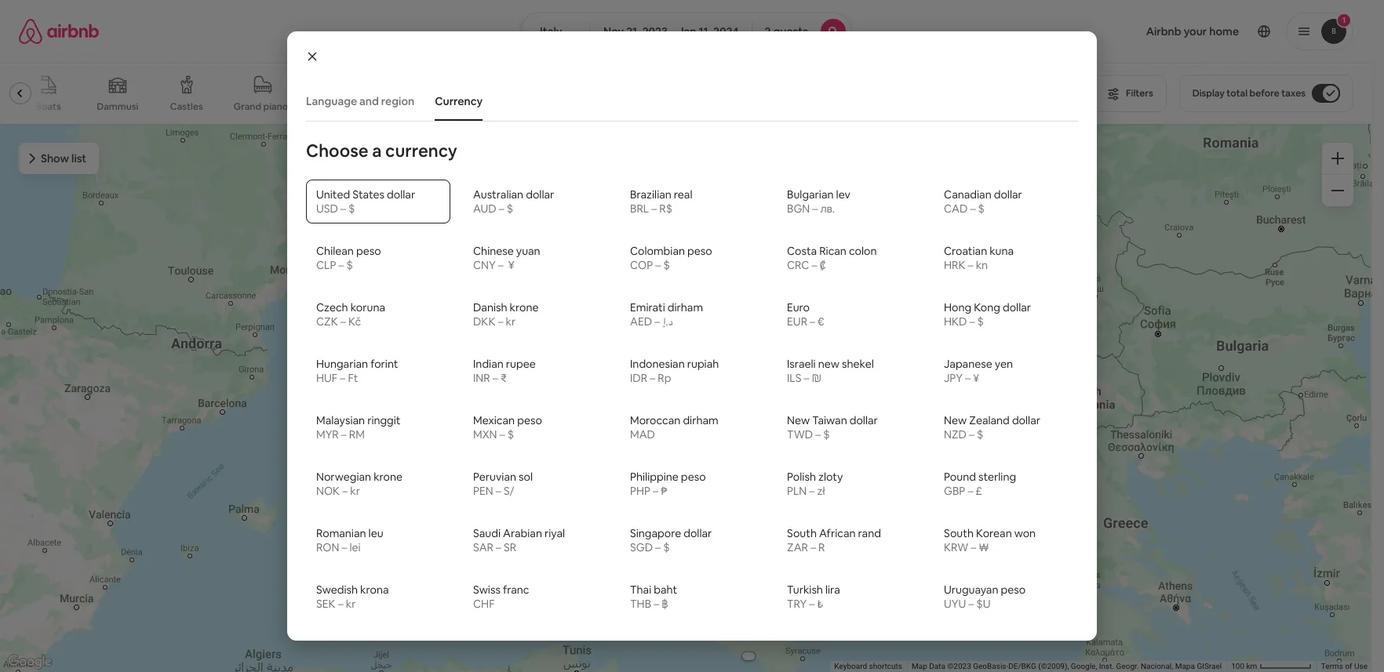 Task type: locate. For each thing, give the bounding box(es) containing it.
– for philippine peso php – ₱
[[653, 484, 658, 498]]

1 horizontal spatial krone
[[510, 301, 539, 315]]

dirham for emirati dirham aed – ﺩ.ﺇ
[[668, 301, 703, 315]]

peso for chilean peso clp – $
[[356, 244, 381, 258]]

monthly
[[721, 527, 766, 542]]

– inside malaysian ringgit myr – rm
[[341, 428, 347, 442]]

– left ₱
[[653, 484, 658, 498]]

peso right colombian
[[687, 244, 712, 258]]

kr right 'sek'
[[346, 597, 356, 611]]

kong
[[974, 301, 1000, 315]]

1 vertical spatial taxes
[[807, 527, 837, 542]]

– inside polish zloty pln – zł
[[809, 484, 815, 498]]

south korean won krw – ₩
[[944, 526, 1036, 555]]

before inside google map
showing 24 stays. region
[[768, 527, 805, 542]]

$ inside new zealand dollar nzd – $
[[977, 428, 983, 442]]

peso inside philippine peso php – ₱
[[681, 470, 706, 484]]

lira
[[825, 583, 840, 597]]

dirham right emirati
[[668, 301, 703, 315]]

new for twd
[[787, 413, 810, 428]]

r$
[[659, 202, 672, 216]]

castles
[[170, 100, 203, 113]]

group for display total before taxes
[[0, 63, 1084, 124]]

– for japanese yen jpy – ¥
[[965, 371, 970, 385]]

– for polish zloty pln – zł
[[809, 484, 815, 498]]

– left £ on the right bottom of page
[[968, 484, 973, 498]]

italy button
[[520, 13, 591, 50]]

– for swedish krona sek – kr
[[338, 597, 343, 611]]

peso right the mexican in the left of the page
[[517, 413, 542, 428]]

1 new from the left
[[787, 413, 810, 428]]

0 vertical spatial group
[[0, 63, 1084, 124]]

rupiah
[[687, 357, 719, 371]]

pen
[[473, 484, 493, 498]]

dirham down the $103,454 button
[[683, 413, 718, 428]]

sterling
[[978, 470, 1016, 484]]

camping
[[482, 100, 522, 113]]

$ inside colombian peso cop – $
[[663, 258, 670, 272]]

romanian
[[316, 526, 366, 541]]

– left rm
[[341, 428, 347, 442]]

– left sr
[[496, 541, 501, 555]]

$ right "cop"
[[663, 258, 670, 272]]

peso for mexican peso mxn – $
[[517, 413, 542, 428]]

$ right nzd
[[977, 428, 983, 442]]

– inside norwegian krone nok – kr
[[342, 484, 348, 498]]

peso for colombian peso cop – $
[[687, 244, 712, 258]]

$ right the hkd
[[977, 315, 984, 329]]

indian
[[473, 357, 504, 371]]

11,
[[699, 24, 711, 38]]

– left zł
[[809, 484, 815, 498]]

show
[[41, 151, 69, 166]]

mexican
[[473, 413, 515, 428]]

– left kn at top right
[[968, 258, 973, 272]]

$ inside the mexican peso mxn – $
[[507, 428, 514, 442]]

– left "€"
[[810, 315, 815, 329]]

– left lei
[[342, 541, 347, 555]]

(©2009),
[[1038, 662, 1069, 671]]

$76,079
[[626, 304, 667, 319]]

– for indian rupee inr – ₹
[[493, 371, 498, 385]]

south for zar
[[787, 526, 817, 541]]

– inside "indian rupee inr – ₹"
[[493, 371, 498, 385]]

krone right danish
[[510, 301, 539, 315]]

south left the "₩"
[[944, 526, 974, 541]]

– inside swedish krona sek – kr
[[338, 597, 343, 611]]

dirham inside emirati dirham aed – ﺩ.ﺇ
[[668, 301, 703, 315]]

gisrael
[[1197, 662, 1222, 671]]

1 vertical spatial dirham
[[683, 413, 718, 428]]

zealand
[[969, 413, 1010, 428]]

kr for dkk – kr
[[506, 315, 516, 329]]

– inside bulgarian lev bgn – лв.
[[812, 202, 818, 216]]

keyboard shortcuts button
[[834, 661, 902, 672]]

sar
[[473, 541, 494, 555]]

0 vertical spatial taxes
[[1281, 87, 1306, 100]]

$ right mxn
[[507, 428, 514, 442]]

group inside google map
showing 24 stays. region
[[662, 294, 1175, 460]]

– right nok
[[342, 484, 348, 498]]

– for croatian kuna hrk – kn
[[968, 258, 973, 272]]

korean
[[976, 526, 1012, 541]]

saudi arabian riyal sar – sr
[[473, 526, 565, 555]]

dollar right singapore
[[684, 526, 712, 541]]

0 vertical spatial krone
[[510, 301, 539, 315]]

$34,952 button
[[636, 349, 691, 371]]

villa
[[674, 473, 698, 488]]

show list button
[[19, 143, 99, 174]]

– inside "turkish lira try – ₺"
[[809, 597, 815, 611]]

– inside japanese yen jpy – ¥
[[965, 371, 970, 385]]

indonesian rupiah idr – rp
[[630, 357, 719, 385]]

₺
[[817, 597, 824, 611]]

swiss
[[473, 583, 500, 597]]

ringgit
[[367, 413, 401, 428]]

– for australian dollar aud – $
[[499, 202, 504, 216]]

0 vertical spatial dirham
[[668, 301, 703, 315]]

– inside the mexican peso mxn – $
[[499, 428, 505, 442]]

– right sgd
[[655, 541, 661, 555]]

2 vertical spatial kr
[[346, 597, 356, 611]]

– left rp
[[650, 371, 655, 385]]

– left ￥
[[498, 258, 504, 272]]

$ inside united states dollar usd – $
[[348, 202, 355, 216]]

group
[[0, 63, 1084, 124], [662, 294, 1175, 460]]

0 horizontal spatial new
[[787, 413, 810, 428]]

hong
[[944, 301, 971, 315]]

– left r
[[811, 541, 816, 555]]

singapore
[[630, 526, 681, 541]]

2 south from the left
[[944, 526, 974, 541]]

dollar right australian on the top left of page
[[526, 188, 554, 202]]

ft
[[348, 371, 358, 385]]

0 vertical spatial before
[[1250, 87, 1279, 100]]

– left the "ﺩ.ﺇ"
[[655, 315, 660, 329]]

– right cad
[[970, 202, 976, 216]]

krone right norwegian
[[374, 470, 402, 484]]

mxn
[[473, 428, 497, 442]]

0 horizontal spatial south
[[787, 526, 817, 541]]

1 vertical spatial kr
[[350, 484, 360, 498]]

$ right twd
[[823, 428, 830, 442]]

1 south from the left
[[787, 526, 817, 541]]

– for nov 21, 2023 – jan 11, 2024
[[670, 24, 675, 38]]

– for mexican peso mxn – $
[[499, 428, 505, 442]]

2
[[765, 24, 771, 38]]

kr inside swedish krona sek – kr
[[346, 597, 356, 611]]

$ right cad
[[978, 202, 984, 216]]

₹
[[500, 371, 507, 385]]

– inside peruvian sol pen – s/
[[496, 484, 501, 498]]

leu
[[368, 526, 383, 541]]

– left kč
[[340, 315, 346, 329]]

– inside colombian peso cop – $
[[655, 258, 661, 272]]

– inside croatian kuna hrk – kn
[[968, 258, 973, 272]]

$ right sgd
[[663, 541, 670, 555]]

– inside philippine peso php – ₱
[[653, 484, 658, 498]]

– right clp
[[339, 258, 344, 272]]

south inside south korean won krw – ₩
[[944, 526, 974, 541]]

dollar right taiwan
[[850, 413, 878, 428]]

close image
[[679, 311, 689, 320]]

taxes for $28,388 monthly before taxes
[[807, 527, 837, 542]]

– for singapore dollar sgd – $
[[655, 541, 661, 555]]

– left ¥
[[965, 371, 970, 385]]

$ right aud
[[507, 202, 513, 216]]

– inside czech koruna czk – kč
[[340, 315, 346, 329]]

peso right $u
[[1001, 583, 1026, 597]]

google image
[[4, 652, 56, 672]]

kr inside the danish krone dkk – kr
[[506, 315, 516, 329]]

czech koruna czk – kč
[[316, 301, 385, 329]]

aed
[[630, 315, 652, 329]]

peso inside the mexican peso mxn – $
[[517, 413, 542, 428]]

– inside pound sterling gbp – £
[[968, 484, 973, 498]]

1 vertical spatial group
[[662, 294, 1175, 460]]

1 vertical spatial krone
[[374, 470, 402, 484]]

thai baht thb – ฿
[[630, 583, 677, 611]]

sol
[[519, 470, 533, 484]]

1 horizontal spatial taxes
[[1281, 87, 1306, 100]]

– inside brazilian real brl – r$
[[651, 202, 657, 216]]

– left $u
[[968, 597, 974, 611]]

– inside 'chilean peso clp – $'
[[339, 258, 344, 272]]

– inside "button"
[[670, 24, 675, 38]]

$ inside hong kong dollar hkd – $
[[977, 315, 984, 329]]

and
[[359, 94, 379, 108]]

sr
[[504, 541, 516, 555]]

$ inside australian dollar aud – $
[[507, 202, 513, 216]]

south left r
[[787, 526, 817, 541]]

kr inside norwegian krone nok – kr
[[350, 484, 360, 498]]

peso inside 'chilean peso clp – $'
[[356, 244, 381, 258]]

– left the "₩"
[[971, 541, 976, 555]]

– right 'sek'
[[338, 597, 343, 611]]

– inside israeli new shekel ils – ₪
[[804, 371, 809, 385]]

taxes inside google map
showing 24 stays. region
[[807, 527, 837, 542]]

group containing boats
[[0, 63, 1084, 124]]

group for villa in bajagić, croatia
[[662, 294, 1175, 460]]

dollar inside australian dollar aud – $
[[526, 188, 554, 202]]

colon
[[849, 244, 877, 258]]

new left zealand in the right bottom of the page
[[944, 413, 967, 428]]

dollar right canadian
[[994, 188, 1022, 202]]

kr
[[506, 315, 516, 329], [350, 484, 360, 498], [346, 597, 356, 611]]

$ right clp
[[346, 258, 353, 272]]

0 horizontal spatial krone
[[374, 470, 402, 484]]

– right usd
[[340, 202, 346, 216]]

– right aud
[[499, 202, 504, 216]]

– for canadian dollar cad – $
[[970, 202, 976, 216]]

– left jan
[[670, 24, 675, 38]]

– left "₹"
[[493, 371, 498, 385]]

dirham inside moroccan dirham mad
[[683, 413, 718, 428]]

uruguayan peso uyu – $u
[[944, 583, 1026, 611]]

– left ₪ at right bottom
[[804, 371, 809, 385]]

– right "cop"
[[655, 258, 661, 272]]

– right nzd
[[969, 428, 974, 442]]

philippine peso php – ₱
[[630, 470, 706, 498]]

new
[[818, 357, 839, 371]]

$ right usd
[[348, 202, 355, 216]]

dollar inside singapore dollar sgd – $
[[684, 526, 712, 541]]

$ inside 'chilean peso clp – $'
[[346, 258, 353, 272]]

malaysian
[[316, 413, 365, 428]]

new inside new zealand dollar nzd – $
[[944, 413, 967, 428]]

– left the ₺
[[809, 597, 815, 611]]

kuna
[[990, 244, 1014, 258]]

kr right dkk
[[506, 315, 516, 329]]

list
[[71, 151, 87, 166]]

–
[[670, 24, 675, 38], [340, 202, 346, 216], [499, 202, 504, 216], [651, 202, 657, 216], [812, 202, 818, 216], [970, 202, 976, 216], [339, 258, 344, 272], [498, 258, 504, 272], [655, 258, 661, 272], [812, 258, 817, 272], [968, 258, 973, 272], [340, 315, 346, 329], [498, 315, 503, 329], [655, 315, 660, 329], [810, 315, 815, 329], [969, 315, 975, 329], [340, 371, 345, 385], [493, 371, 498, 385], [650, 371, 655, 385], [804, 371, 809, 385], [965, 371, 970, 385], [341, 428, 347, 442], [499, 428, 505, 442], [815, 428, 821, 442], [969, 428, 974, 442], [342, 484, 348, 498], [496, 484, 501, 498], [653, 484, 658, 498], [809, 484, 815, 498], [968, 484, 973, 498], [342, 541, 347, 555], [496, 541, 501, 555], [655, 541, 661, 555], [811, 541, 816, 555], [971, 541, 976, 555], [338, 597, 343, 611], [654, 597, 659, 611], [809, 597, 815, 611], [968, 597, 974, 611]]

– left r$
[[651, 202, 657, 216]]

krone inside norwegian krone nok – kr
[[374, 470, 402, 484]]

krone inside the danish krone dkk – kr
[[510, 301, 539, 315]]

– inside indonesian rupiah idr – rp
[[650, 371, 655, 385]]

terms
[[1321, 662, 1343, 671]]

peso inside colombian peso cop – $
[[687, 244, 712, 258]]

2 new from the left
[[944, 413, 967, 428]]

malaysian ringgit myr – rm
[[316, 413, 401, 442]]

colombian peso cop – $
[[630, 244, 712, 272]]

– left 'ft'
[[340, 371, 345, 385]]

tab list containing language and region
[[298, 82, 1078, 121]]

– right twd
[[815, 428, 821, 442]]

None search field
[[520, 13, 852, 50]]

dollar right zealand in the right bottom of the page
[[1012, 413, 1040, 428]]

0 horizontal spatial taxes
[[807, 527, 837, 542]]

zoom out image
[[1331, 184, 1344, 197]]

– inside the romanian leu ron – lei
[[342, 541, 347, 555]]

0 horizontal spatial before
[[768, 527, 805, 542]]

– inside "chinese yuan cny – ￥"
[[498, 258, 504, 272]]

– left лв.
[[812, 202, 818, 216]]

1 horizontal spatial south
[[944, 526, 974, 541]]

nov
[[603, 24, 624, 38]]

uyu
[[944, 597, 966, 611]]

bgn
[[787, 202, 810, 216]]

languages dialog
[[287, 31, 1097, 641]]

– right the hkd
[[969, 315, 975, 329]]

tab list
[[298, 82, 1078, 121]]

– for hungarian forint huf – ft
[[340, 371, 345, 385]]

– right dkk
[[498, 315, 503, 329]]

dollar right kong
[[1003, 301, 1031, 315]]

– inside hungarian forint huf – ft
[[340, 371, 345, 385]]

– left ₡ at top
[[812, 258, 817, 272]]

1 horizontal spatial before
[[1250, 87, 1279, 100]]

– right mxn
[[499, 428, 505, 442]]

0 vertical spatial kr
[[506, 315, 516, 329]]

– left ฿
[[654, 597, 659, 611]]

– for uruguayan peso uyu – $u
[[968, 597, 974, 611]]

– for danish krone dkk – kr
[[498, 315, 503, 329]]

cny
[[473, 258, 496, 272]]

peso right chilean
[[356, 244, 381, 258]]

japanese yen jpy – ¥
[[944, 357, 1013, 385]]

new left taiwan
[[787, 413, 810, 428]]

myr
[[316, 428, 339, 442]]

bulgarian lev bgn – лв.
[[787, 188, 850, 216]]

peso right ₱
[[681, 470, 706, 484]]

– inside uruguayan peso uyu – $u
[[968, 597, 974, 611]]

1 horizontal spatial new
[[944, 413, 967, 428]]

– for turkish lira try – ₺
[[809, 597, 815, 611]]

singapore dollar sgd – $
[[630, 526, 712, 555]]

– inside singapore dollar sgd – $
[[655, 541, 661, 555]]

– for bulgarian lev bgn – лв.
[[812, 202, 818, 216]]

taxes right total
[[1281, 87, 1306, 100]]

– for pound sterling gbp – £
[[968, 484, 973, 498]]

kr for nok – kr
[[350, 484, 360, 498]]

cad
[[944, 202, 968, 216]]

kr right nok
[[350, 484, 360, 498]]

$u
[[976, 597, 991, 611]]

south
[[787, 526, 817, 541], [944, 526, 974, 541]]

chilean peso clp – $
[[316, 244, 381, 272]]

$34,952
[[643, 353, 684, 367]]

– inside the danish krone dkk – kr
[[498, 315, 503, 329]]

– for chinese yuan cny – ￥
[[498, 258, 504, 272]]

language and region
[[306, 94, 414, 108]]

1 vertical spatial before
[[768, 527, 805, 542]]

dirham
[[668, 301, 703, 315], [683, 413, 718, 428]]

dollar right states
[[387, 188, 415, 202]]

before right total
[[1250, 87, 1279, 100]]

south for krw
[[944, 526, 974, 541]]

– inside south korean won krw – ₩
[[971, 541, 976, 555]]

– for indonesian rupiah idr – rp
[[650, 371, 655, 385]]

arabian
[[503, 526, 542, 541]]

keyboard shortcuts
[[834, 662, 902, 671]]

– inside "canadian dollar cad – $"
[[970, 202, 976, 216]]

before left r
[[768, 527, 805, 542]]

– inside australian dollar aud – $
[[499, 202, 504, 216]]

lev
[[836, 188, 850, 202]]

colombian
[[630, 244, 685, 258]]

– inside emirati dirham aed – ﺩ.ﺇ
[[655, 315, 660, 329]]

21,
[[626, 24, 640, 38]]

rupee
[[506, 357, 536, 371]]

– left s/
[[496, 484, 501, 498]]

new inside new taiwan dollar twd – $
[[787, 413, 810, 428]]

– inside 'thai baht thb – ฿'
[[654, 597, 659, 611]]

south inside south african rand zar – r
[[787, 526, 817, 541]]

– inside euro eur – €
[[810, 315, 815, 329]]

taxes down zł
[[807, 527, 837, 542]]

baht
[[654, 583, 677, 597]]

peso inside uruguayan peso uyu – $u
[[1001, 583, 1026, 597]]

– for malaysian ringgit myr – rm
[[341, 428, 347, 442]]



Task type: describe. For each thing, give the bounding box(es) containing it.
currency button
[[427, 86, 490, 116]]

₱
[[661, 484, 667, 498]]

– inside south african rand zar – r
[[811, 541, 816, 555]]

– for romanian leu ron – lei
[[342, 541, 347, 555]]

italy
[[540, 24, 562, 38]]

krone for danish krone dkk – kr
[[510, 301, 539, 315]]

norwegian
[[316, 470, 371, 484]]

tab list inside choose a language and currency element
[[298, 82, 1078, 121]]

100 km button
[[1226, 661, 1316, 672]]

лв.
[[820, 202, 835, 216]]

polish
[[787, 470, 816, 484]]

₩
[[979, 541, 989, 555]]

shekel
[[842, 357, 874, 371]]

r
[[818, 541, 825, 555]]

zł
[[817, 484, 825, 498]]

lei
[[350, 541, 361, 555]]

saudi
[[473, 526, 501, 541]]

– inside united states dollar usd – $
[[340, 202, 346, 216]]

thai
[[630, 583, 651, 597]]

brl
[[630, 202, 649, 216]]

$ inside singapore dollar sgd – $
[[663, 541, 670, 555]]

grand pianos
[[234, 100, 293, 113]]

norwegian krone nok – kr
[[316, 470, 402, 498]]

– inside costa rican colon crc – ₡
[[812, 258, 817, 272]]

google,
[[1071, 662, 1097, 671]]

– inside new zealand dollar nzd – $
[[969, 428, 974, 442]]

dollar inside new zealand dollar nzd – $
[[1012, 413, 1040, 428]]

dollar inside "canadian dollar cad – $"
[[994, 188, 1022, 202]]

nok
[[316, 484, 340, 498]]

peruvian
[[473, 470, 516, 484]]

grand
[[234, 100, 261, 113]]

$76,079 button
[[619, 300, 674, 322]]

$ inside new taiwan dollar twd – $
[[823, 428, 830, 442]]

language and region button
[[298, 86, 422, 116]]

choose a language and currency element
[[297, 82, 1087, 638]]

zloty
[[818, 470, 843, 484]]

emirati dirham aed – ﺩ.ﺇ
[[630, 301, 703, 329]]

dkk
[[473, 315, 495, 329]]

– for thai baht thb – ฿
[[654, 597, 659, 611]]

chilean
[[316, 244, 354, 258]]

swedish
[[316, 583, 358, 597]]

huf
[[316, 371, 338, 385]]

$21,668 button
[[511, 528, 566, 550]]

sgd
[[630, 541, 653, 555]]

– for norwegian krone nok – kr
[[342, 484, 348, 498]]

£
[[976, 484, 982, 498]]

– for colombian peso cop – $
[[655, 258, 661, 272]]

zoom in image
[[1331, 152, 1344, 165]]

krona
[[360, 583, 389, 597]]

won
[[1014, 526, 1036, 541]]

none search field containing italy
[[520, 13, 852, 50]]

before for total
[[1250, 87, 1279, 100]]

indian rupee inr – ₹
[[473, 357, 536, 385]]

danish krone dkk – kr
[[473, 301, 539, 329]]

kitchens
[[417, 100, 455, 113]]

swedish krona sek – kr
[[316, 583, 389, 611]]

– for czech koruna czk – kč
[[340, 315, 346, 329]]

chinese yuan cny – ￥
[[473, 244, 540, 272]]

$28,388
[[674, 527, 719, 542]]

taxes for display total before taxes
[[1281, 87, 1306, 100]]

– for peruvian sol pen – s/
[[496, 484, 501, 498]]

peso for philippine peso php – ₱
[[681, 470, 706, 484]]

– inside saudi arabian riyal sar – sr
[[496, 541, 501, 555]]

keyboard
[[834, 662, 867, 671]]

czk
[[316, 315, 338, 329]]

– for brazilian real brl – r$
[[651, 202, 657, 216]]

romanian leu ron – lei
[[316, 526, 383, 555]]

turkish
[[787, 583, 823, 597]]

danish
[[473, 301, 507, 315]]

dirham for moroccan dirham mad
[[683, 413, 718, 428]]

dollar inside hong kong dollar hkd – $
[[1003, 301, 1031, 315]]

thb
[[630, 597, 651, 611]]

euro eur – €
[[787, 301, 824, 329]]

nov 21, 2023 – jan 11, 2024 button
[[590, 13, 752, 50]]

euro
[[787, 301, 810, 315]]

hong kong dollar hkd – $
[[944, 301, 1031, 329]]

costa
[[787, 244, 817, 258]]

©2023
[[947, 662, 971, 671]]

cop
[[630, 258, 653, 272]]

canadian dollar cad – $
[[944, 188, 1022, 216]]

total
[[1227, 87, 1248, 100]]

australian dollar aud – $
[[473, 188, 554, 216]]

brazilian real brl – r$
[[630, 188, 692, 216]]

japanese
[[944, 357, 992, 371]]

– inside new taiwan dollar twd – $
[[815, 428, 821, 442]]

￥
[[506, 258, 517, 272]]

– for emirati dirham aed – ﺩ.ﺇ
[[655, 315, 660, 329]]

taiwan
[[812, 413, 847, 428]]

a
[[372, 140, 382, 162]]

ils
[[787, 371, 801, 385]]

– inside hong kong dollar hkd – $
[[969, 315, 975, 329]]

region
[[381, 94, 414, 108]]

de/bkg
[[1008, 662, 1036, 671]]

franc
[[503, 583, 529, 597]]

s/
[[504, 484, 514, 498]]

idr
[[630, 371, 647, 385]]

pound
[[944, 470, 976, 484]]

$41,526 button
[[912, 478, 966, 500]]

google map
showing 24 stays. region
[[0, 124, 1372, 672]]

kč
[[348, 315, 361, 329]]

new zealand dollar nzd – $
[[944, 413, 1040, 442]]

km
[[1246, 662, 1257, 671]]

dollar inside united states dollar usd – $
[[387, 188, 415, 202]]

dollar inside new taiwan dollar twd – $
[[850, 413, 878, 428]]

forint
[[370, 357, 398, 371]]

aud
[[473, 202, 496, 216]]

new for nzd
[[944, 413, 967, 428]]

philippine
[[630, 470, 679, 484]]

new taiwan dollar twd – $
[[787, 413, 878, 442]]

peso for uruguayan peso uyu – $u
[[1001, 583, 1026, 597]]

– for chilean peso clp – $
[[339, 258, 344, 272]]

chef's
[[387, 100, 415, 113]]

kr for sek – kr
[[346, 597, 356, 611]]

polish zloty pln – zł
[[787, 470, 843, 498]]

kn
[[976, 258, 988, 272]]

mapa
[[1175, 662, 1195, 671]]

zar
[[787, 541, 808, 555]]

pianos
[[263, 100, 293, 113]]

israeli
[[787, 357, 816, 371]]

php
[[630, 484, 650, 498]]

$ inside "canadian dollar cad – $"
[[978, 202, 984, 216]]

mad
[[630, 428, 655, 442]]

krone for norwegian krone nok – kr
[[374, 470, 402, 484]]

profile element
[[871, 0, 1353, 63]]

before for monthly
[[768, 527, 805, 542]]

inr
[[473, 371, 490, 385]]

display total before taxes
[[1192, 87, 1306, 100]]

united
[[316, 188, 350, 202]]



Task type: vqa. For each thing, say whether or not it's contained in the screenshot.
Continue associated with Continue with Apple
no



